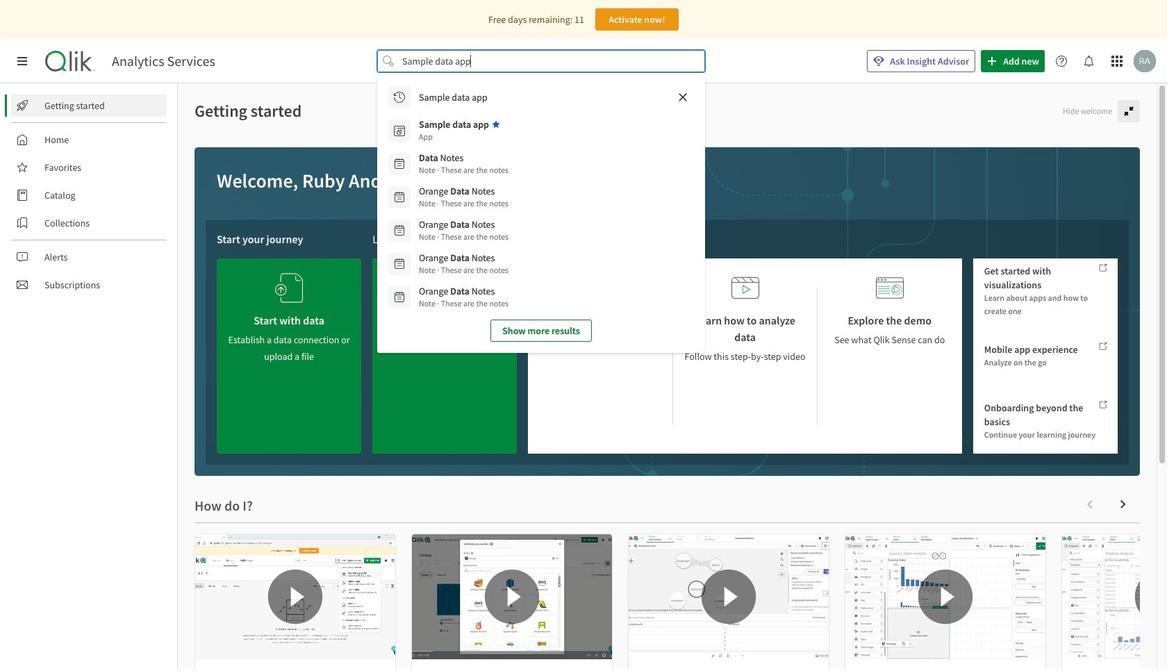 Task type: describe. For each thing, give the bounding box(es) containing it.
how do i define data associations? image
[[629, 534, 829, 659]]

Search for content text field
[[399, 50, 683, 72]]

hide welcome image
[[1123, 106, 1134, 117]]

2 these are the notes element from the top
[[419, 197, 509, 210]]

how do i use the chart suggestions toggle? image
[[1062, 534, 1167, 659]]

5 these are the notes element from the top
[[419, 297, 509, 310]]

analytics services element
[[112, 53, 215, 69]]

navigation pane element
[[0, 89, 177, 302]]

recently searched item image
[[394, 92, 405, 103]]



Task type: vqa. For each thing, say whether or not it's contained in the screenshot.
Record and discuss insights with others using notes image
no



Task type: locate. For each thing, give the bounding box(es) containing it.
invite users image
[[431, 264, 459, 301]]

how do i create an app? image
[[195, 534, 395, 659]]

how do i load data into an app? image
[[412, 534, 612, 659]]

main content
[[178, 83, 1167, 669]]

1 these are the notes element from the top
[[419, 164, 509, 176]]

explore the demo image
[[876, 270, 904, 306]]

sample data app element
[[419, 118, 489, 131]]

learn how to analyze data image
[[731, 270, 759, 306]]

close sidebar menu image
[[17, 56, 28, 67]]

4 these are the notes element from the top
[[419, 264, 509, 276]]

favorited item image
[[492, 120, 500, 129]]

how do i create a visualization? image
[[845, 534, 1046, 659]]

list box
[[383, 81, 700, 347]]

these are the notes element
[[419, 164, 509, 176], [419, 197, 509, 210], [419, 231, 509, 243], [419, 264, 509, 276], [419, 297, 509, 310]]

ruby anderson image
[[1134, 50, 1156, 72]]

3 these are the notes element from the top
[[419, 231, 509, 243]]



